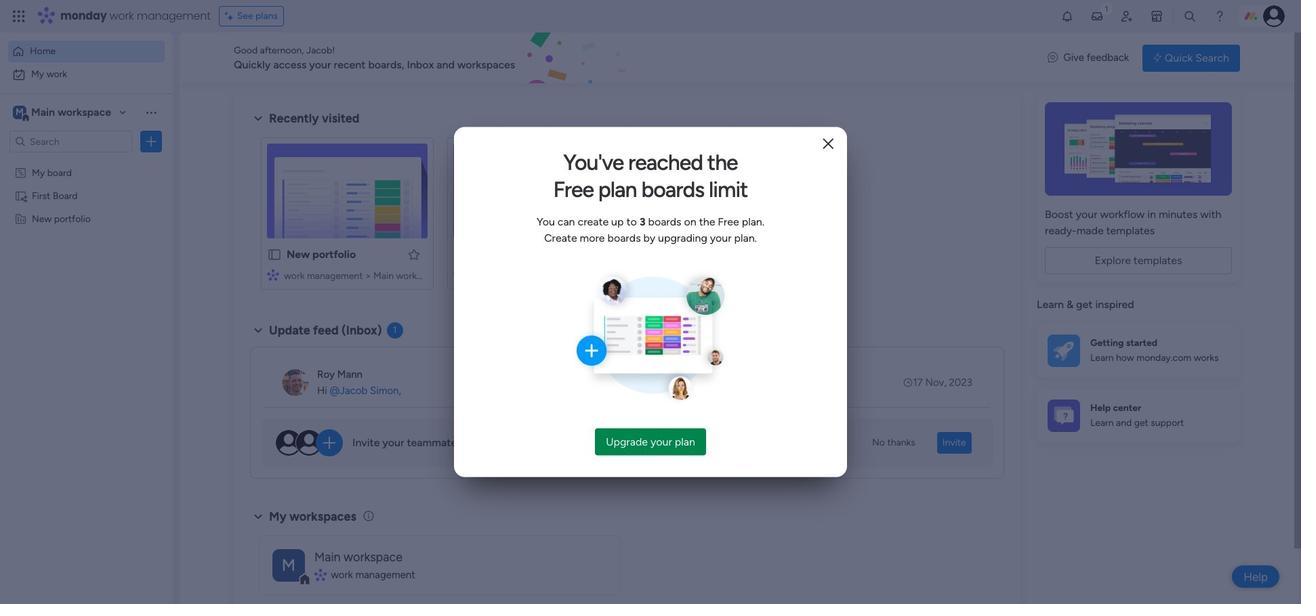 Task type: vqa. For each thing, say whether or not it's contained in the screenshot.
Search Board Search Field
no



Task type: describe. For each thing, give the bounding box(es) containing it.
close recently visited image
[[250, 111, 266, 127]]

getting started element
[[1037, 324, 1241, 378]]

close update feed (inbox) image
[[250, 323, 266, 339]]

0 vertical spatial shareable board image
[[14, 189, 27, 202]]

v2 user feedback image
[[1048, 50, 1058, 66]]

v2 bolt switch image
[[1154, 51, 1162, 65]]

1 element
[[387, 323, 403, 339]]

templates image image
[[1049, 102, 1228, 196]]

notifications image
[[1061, 9, 1075, 23]]

2 public board image from the left
[[454, 247, 469, 262]]

1 vertical spatial option
[[8, 64, 165, 85]]

see plans image
[[225, 9, 237, 24]]

roy mann image
[[282, 369, 309, 397]]

2 vertical spatial option
[[0, 160, 173, 163]]

shareable board image inside quick search results list box
[[640, 247, 655, 262]]

1 vertical spatial component image
[[315, 569, 326, 582]]

jacob simon image
[[1264, 5, 1285, 27]]

1 vertical spatial workspace image
[[273, 549, 305, 582]]

1 public board image from the left
[[267, 247, 282, 262]]

add to favorites image
[[408, 248, 421, 261]]



Task type: locate. For each thing, give the bounding box(es) containing it.
1 horizontal spatial component image
[[640, 269, 653, 281]]

0 horizontal spatial workspace image
[[13, 105, 26, 120]]

1 component image from the left
[[267, 269, 279, 281]]

0 vertical spatial option
[[8, 41, 165, 62]]

1 vertical spatial shareable board image
[[640, 247, 655, 262]]

1 image
[[1101, 1, 1113, 16]]

0 horizontal spatial component image
[[315, 569, 326, 582]]

0 vertical spatial workspace image
[[13, 105, 26, 120]]

search everything image
[[1184, 9, 1197, 23]]

0 horizontal spatial shareable board image
[[14, 189, 27, 202]]

Search in workspace field
[[28, 134, 113, 149]]

0 horizontal spatial public board image
[[267, 247, 282, 262]]

0 horizontal spatial component image
[[267, 269, 279, 281]]

update feed image
[[1091, 9, 1104, 23]]

close my workspaces image
[[250, 509, 266, 525]]

dapulse x slim image
[[823, 135, 834, 154]]

0 vertical spatial component image
[[640, 269, 653, 281]]

quick search results list box
[[250, 127, 1005, 306]]

workspace selection element
[[13, 104, 113, 122]]

shareable board image
[[14, 189, 27, 202], [640, 247, 655, 262]]

help center element
[[1037, 389, 1241, 443]]

component image
[[640, 269, 653, 281], [315, 569, 326, 582]]

list box
[[0, 158, 173, 413]]

1 horizontal spatial component image
[[454, 269, 466, 281]]

option
[[8, 41, 165, 62], [8, 64, 165, 85], [0, 160, 173, 163]]

select product image
[[12, 9, 26, 23]]

invite members image
[[1121, 9, 1134, 23]]

1 horizontal spatial public board image
[[454, 247, 469, 262]]

1 horizontal spatial workspace image
[[273, 549, 305, 582]]

component image
[[267, 269, 279, 281], [454, 269, 466, 281]]

help image
[[1214, 9, 1227, 23]]

monday marketplace image
[[1150, 9, 1164, 23]]

workspace image inside workspace selection 'element'
[[13, 105, 26, 120]]

2 component image from the left
[[454, 269, 466, 281]]

workspace image
[[13, 105, 26, 120], [273, 549, 305, 582]]

component image inside quick search results list box
[[640, 269, 653, 281]]

public board image
[[267, 247, 282, 262], [454, 247, 469, 262]]

1 horizontal spatial shareable board image
[[640, 247, 655, 262]]



